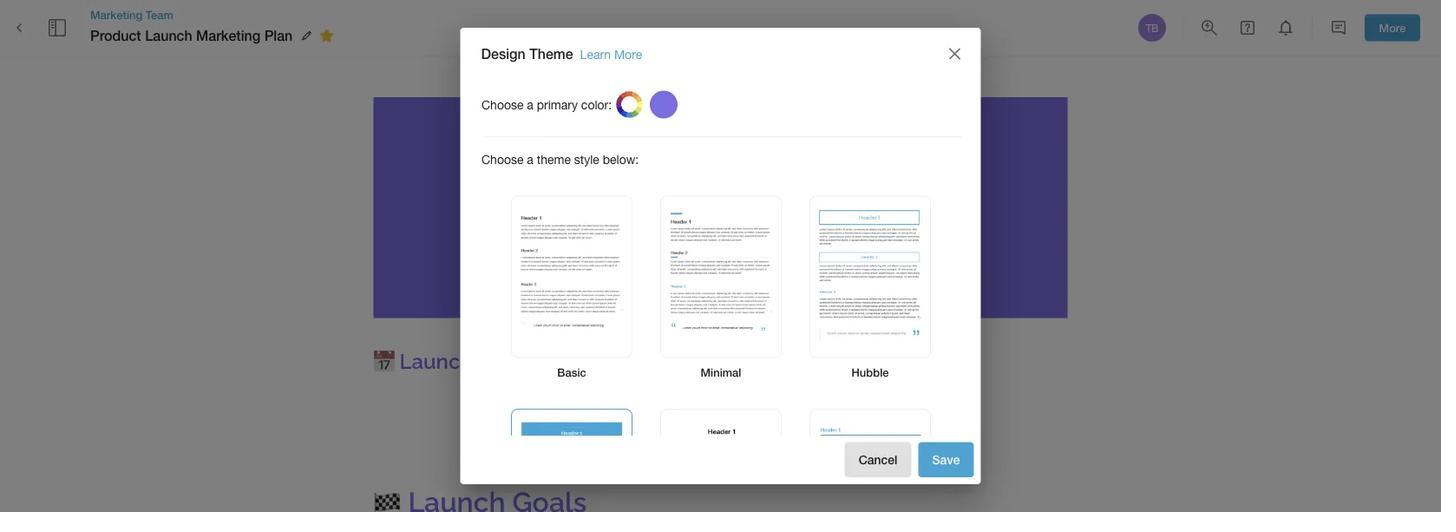 Task type: vqa. For each thing, say whether or not it's contained in the screenshot.
the bottommost "Partnership Marketing Plan" link
no



Task type: locate. For each thing, give the bounding box(es) containing it.
choose
[[481, 97, 523, 112], [481, 152, 523, 167]]

product down marketing team
[[90, 27, 141, 44]]

0 vertical spatial launch
[[145, 27, 192, 44]]

team
[[146, 8, 173, 21]]

launch inside 'product launch marketing plan'
[[627, 164, 773, 213]]

color:
[[581, 97, 612, 112]]

plan
[[264, 27, 293, 44], [677, 223, 764, 271]]

1 horizontal spatial more
[[1380, 21, 1406, 34]]

1 a from the top
[[527, 97, 533, 112]]

1 horizontal spatial plan
[[677, 223, 764, 271]]

learn
[[580, 47, 611, 61]]

a
[[527, 97, 533, 112], [527, 152, 533, 167]]

jan
[[533, 349, 568, 374]]

choose a theme style below:
[[481, 152, 639, 167]]

1 vertical spatial a
[[527, 152, 533, 167]]

more
[[1380, 21, 1406, 34], [614, 47, 642, 61]]

0 vertical spatial more
[[1380, 21, 1406, 34]]

2 vertical spatial launch
[[400, 349, 473, 374]]

product launch marketing plan
[[90, 27, 293, 44], [460, 164, 992, 271]]

0 horizontal spatial marketing
[[90, 8, 143, 21]]

marketing team link
[[90, 7, 340, 23]]

2 horizontal spatial launch
[[627, 164, 773, 213]]

2022
[[592, 349, 639, 374]]

1 horizontal spatial product
[[460, 164, 617, 213]]

2 horizontal spatial marketing
[[784, 164, 981, 213]]

0 horizontal spatial launch
[[145, 27, 192, 44]]

choose left theme
[[481, 152, 523, 167]]

1 choose from the top
[[481, 97, 523, 112]]

0 vertical spatial choose
[[481, 97, 523, 112]]

plan inside 'product launch marketing plan'
[[677, 223, 764, 271]]

choose down the design
[[481, 97, 523, 112]]

0 horizontal spatial product
[[90, 27, 141, 44]]

marketing
[[90, 8, 143, 21], [196, 27, 261, 44], [784, 164, 981, 213]]

2 a from the top
[[527, 152, 533, 167]]

0 vertical spatial a
[[527, 97, 533, 112]]

1,
[[573, 349, 587, 374]]

0 horizontal spatial more
[[614, 47, 642, 61]]

1 horizontal spatial product launch marketing plan
[[460, 164, 992, 271]]

minimal
[[700, 366, 741, 379]]

0 vertical spatial product launch marketing plan
[[90, 27, 293, 44]]

product
[[90, 27, 141, 44], [460, 164, 617, 213]]

a left theme
[[527, 152, 533, 167]]

more inside button
[[1380, 21, 1406, 34]]

2 choose from the top
[[481, 152, 523, 167]]

a for theme
[[527, 152, 533, 167]]

design
[[481, 45, 526, 62]]

1 vertical spatial launch
[[627, 164, 773, 213]]

more button
[[1365, 14, 1421, 41]]

below:
[[603, 152, 639, 167]]

1 vertical spatial choose
[[481, 152, 523, 167]]

0 horizontal spatial product launch marketing plan
[[90, 27, 293, 44]]

0 vertical spatial product
[[90, 27, 141, 44]]

a left primary
[[527, 97, 533, 112]]

design theme dialog
[[460, 28, 981, 512]]

save
[[933, 453, 960, 467]]

basic
[[557, 366, 586, 379]]

1 vertical spatial more
[[614, 47, 642, 61]]

cancel
[[859, 453, 898, 467]]

tb button
[[1136, 11, 1169, 44]]

launch
[[145, 27, 192, 44], [627, 164, 773, 213], [400, 349, 473, 374]]

learn more link
[[580, 47, 642, 61]]

1 vertical spatial plan
[[677, 223, 764, 271]]

product down choose a primary color: on the top left of the page
[[460, 164, 617, 213]]

1 vertical spatial marketing
[[196, 27, 261, 44]]

0 vertical spatial plan
[[264, 27, 293, 44]]

style
[[574, 152, 599, 167]]

📅 launch date: jan 1, 2022
[[374, 349, 639, 374]]

theme
[[537, 152, 571, 167]]

choose a primary color:
[[481, 97, 612, 112]]



Task type: describe. For each thing, give the bounding box(es) containing it.
theme
[[530, 45, 573, 62]]

a for primary
[[527, 97, 533, 112]]

marketing team
[[90, 8, 173, 21]]

design theme learn more
[[481, 45, 642, 62]]

1 vertical spatial product launch marketing plan
[[460, 164, 992, 271]]

📅
[[374, 349, 394, 374]]

1 vertical spatial product
[[460, 164, 617, 213]]

more inside design theme learn more
[[614, 47, 642, 61]]

choose for choose a theme style below:
[[481, 152, 523, 167]]

1 horizontal spatial marketing
[[196, 27, 261, 44]]

1 horizontal spatial launch
[[400, 349, 473, 374]]

cancel button
[[845, 442, 912, 477]]

choose for choose a primary color:
[[481, 97, 523, 112]]

2 vertical spatial marketing
[[784, 164, 981, 213]]

save button
[[919, 442, 974, 477]]

primary
[[537, 97, 578, 112]]

0 vertical spatial marketing
[[90, 8, 143, 21]]

remove favorite image
[[316, 25, 337, 46]]

0 horizontal spatial plan
[[264, 27, 293, 44]]

tb
[[1146, 22, 1159, 34]]

hubble
[[851, 366, 889, 379]]

date:
[[478, 349, 529, 374]]



